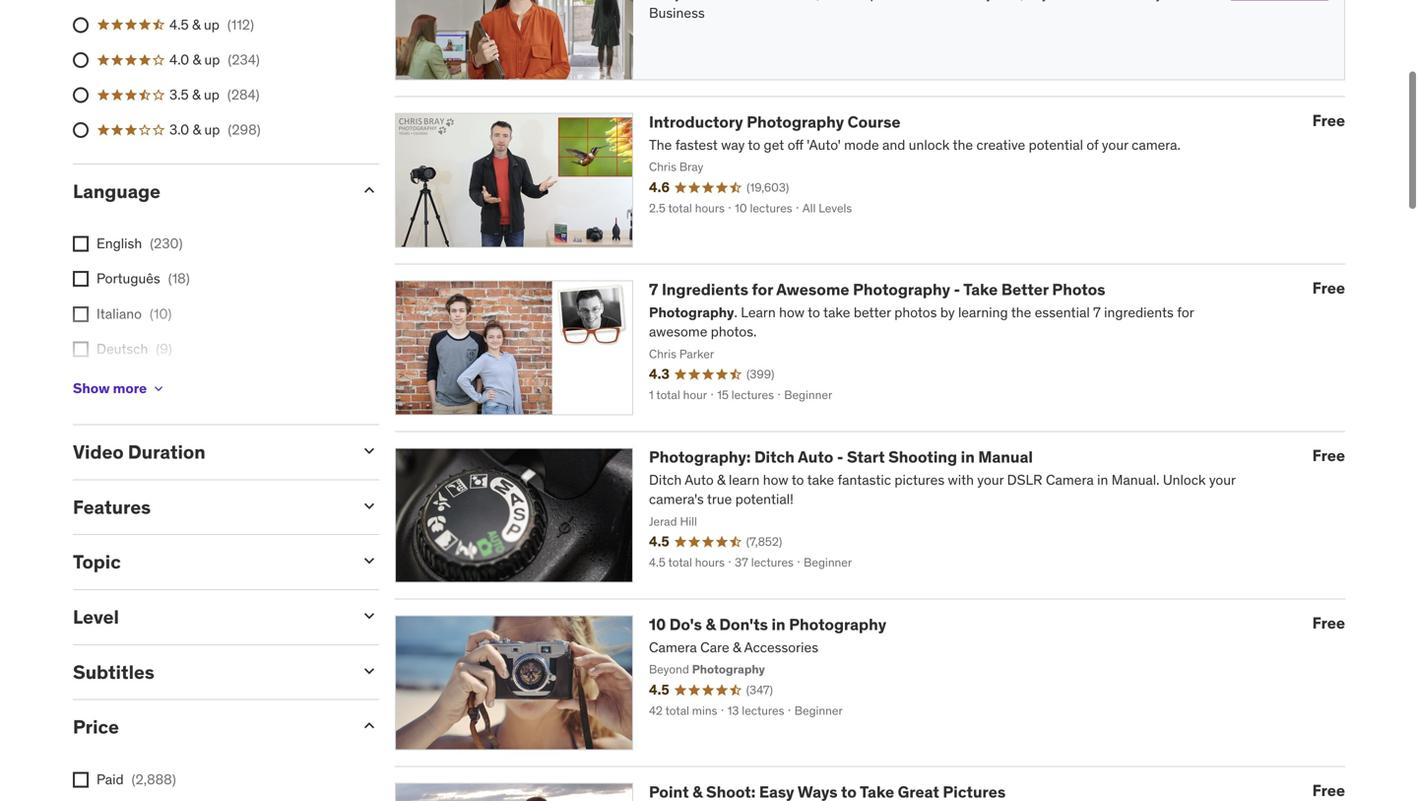 Task type: describe. For each thing, give the bounding box(es) containing it.
(10)
[[150, 305, 172, 322]]

don'ts
[[720, 614, 768, 634]]

0 horizontal spatial in
[[772, 614, 786, 634]]

free for 10 do's & don'ts in photography
[[1313, 613, 1346, 633]]

0 horizontal spatial -
[[837, 447, 844, 467]]

features
[[73, 495, 151, 519]]

italiano (10)
[[97, 305, 172, 322]]

manual
[[979, 447, 1034, 467]]

features button
[[73, 495, 344, 519]]

italiano
[[97, 305, 142, 322]]

video duration
[[73, 440, 206, 464]]

anytime,
[[972, 0, 1024, 2]]

up for 4.5 & up
[[204, 16, 220, 33]]

english
[[97, 235, 142, 252]]

courses
[[920, 0, 968, 2]]

duration
[[128, 440, 206, 464]]

access
[[739, 0, 782, 2]]

get
[[649, 0, 672, 2]]

topic button
[[73, 550, 344, 574]]

xsmall image inside show more button
[[151, 381, 167, 397]]

7 ingredients for awesome photography - take better photos
[[649, 279, 1106, 299]]

rated
[[884, 0, 917, 2]]

introductory photography course link
[[649, 112, 901, 132]]

language button
[[73, 179, 344, 203]]

introductory photography course
[[649, 112, 901, 132]]

4.0 & up (234)
[[169, 51, 260, 68]]

photography: ditch auto - start shooting in manual
[[649, 447, 1034, 467]]

& right the "do's"
[[706, 614, 716, 634]]

10 do's & don'ts in photography link
[[649, 614, 887, 634]]

video
[[73, 440, 124, 464]]

24,000+
[[801, 0, 855, 2]]

anywhere
[[1027, 0, 1087, 2]]

português (18)
[[97, 270, 190, 287]]

start
[[847, 447, 885, 467]]

top-
[[858, 0, 884, 2]]

0 vertical spatial photography
[[747, 112, 845, 132]]

xsmall image for english
[[73, 236, 89, 252]]

team
[[705, 0, 736, 2]]

português
[[97, 270, 160, 287]]

xsmall image for deutsch
[[73, 341, 89, 357]]

topic
[[73, 550, 121, 574]]

10
[[649, 614, 666, 634]]

(298)
[[228, 121, 261, 139]]

better
[[1002, 279, 1049, 299]]

show more
[[73, 380, 147, 397]]

3.5 & up (284)
[[169, 86, 260, 104]]

(9)
[[156, 340, 172, 358]]

(112)
[[227, 16, 254, 33]]

ingredients
[[662, 279, 749, 299]]

4.0
[[169, 51, 189, 68]]

3.0
[[169, 121, 189, 139]]

with
[[1090, 0, 1116, 2]]

5 free from the top
[[1313, 780, 1346, 800]]

up for 3.5 & up
[[204, 86, 220, 104]]

7
[[649, 279, 659, 299]]



Task type: vqa. For each thing, say whether or not it's contained in the screenshot.
4.0 on the left top of the page
yes



Task type: locate. For each thing, give the bounding box(es) containing it.
4 free from the top
[[1313, 613, 1346, 633]]

paid (2,888)
[[97, 770, 176, 788]]

4 small image from the top
[[360, 551, 379, 571]]

subtitles
[[73, 660, 155, 684]]

introductory
[[649, 112, 744, 132]]

& right '4.0'
[[193, 51, 201, 68]]

photography right the don'ts
[[789, 614, 887, 634]]

4.5
[[169, 16, 189, 33]]

3.5
[[169, 86, 189, 104]]

1 xsmall image from the top
[[73, 236, 89, 252]]

& for 4.0
[[193, 51, 201, 68]]

3 up from the top
[[204, 86, 220, 104]]

more
[[113, 380, 147, 397]]

photography: ditch auto - start shooting in manual link
[[649, 447, 1034, 467]]

1 horizontal spatial -
[[954, 279, 961, 299]]

photos
[[1053, 279, 1106, 299]]

your
[[675, 0, 702, 2]]

4.5 & up (112)
[[169, 16, 254, 33]]

2 xsmall image from the top
[[73, 341, 89, 357]]

- right auto
[[837, 447, 844, 467]]

shooting
[[889, 447, 958, 467]]

small image
[[360, 180, 379, 200], [360, 441, 379, 461], [360, 496, 379, 516], [360, 551, 379, 571], [360, 606, 379, 626], [360, 716, 379, 736]]

3 free from the top
[[1313, 445, 1346, 465]]

show more button
[[73, 369, 167, 408]]

free
[[1313, 110, 1346, 130], [1313, 278, 1346, 298], [1313, 445, 1346, 465], [1313, 613, 1346, 633], [1313, 780, 1346, 800]]

1 vertical spatial photography
[[853, 279, 951, 299]]

(284)
[[227, 86, 260, 104]]

ditch
[[755, 447, 795, 467]]

(18)
[[168, 270, 190, 287]]

-
[[954, 279, 961, 299], [837, 447, 844, 467]]

deutsch (9)
[[97, 340, 172, 358]]

do's
[[670, 614, 702, 634]]

xsmall image left português
[[73, 271, 89, 287]]

photography left course
[[747, 112, 845, 132]]

small image
[[360, 661, 379, 681]]

& for 4.5
[[192, 16, 201, 33]]

& for 3.0
[[193, 121, 201, 139]]

0 vertical spatial xsmall image
[[73, 236, 89, 252]]

level button
[[73, 605, 344, 629]]

up left (298)
[[204, 121, 220, 139]]

paid
[[97, 770, 124, 788]]

1 free from the top
[[1313, 110, 1346, 130]]

awesome
[[777, 279, 850, 299]]

3 small image from the top
[[360, 496, 379, 516]]

0 vertical spatial -
[[954, 279, 961, 299]]

xsmall image
[[73, 236, 89, 252], [73, 341, 89, 357]]

(230)
[[150, 235, 183, 252]]

español
[[97, 375, 146, 393]]

up
[[204, 16, 220, 33], [204, 51, 220, 68], [204, 86, 220, 104], [204, 121, 220, 139]]

language
[[73, 179, 161, 203]]

up for 3.0 & up
[[204, 121, 220, 139]]

4 up from the top
[[204, 121, 220, 139]]

in
[[961, 447, 975, 467], [772, 614, 786, 634]]

xsmall image right more
[[151, 381, 167, 397]]

- left take
[[954, 279, 961, 299]]

xsmall image left english on the top of the page
[[73, 236, 89, 252]]

1 horizontal spatial in
[[961, 447, 975, 467]]

level
[[73, 605, 119, 629]]

small image for level
[[360, 606, 379, 626]]

for
[[752, 279, 774, 299]]

in right the don'ts
[[772, 614, 786, 634]]

1 up from the top
[[204, 16, 220, 33]]

1 vertical spatial xsmall image
[[73, 341, 89, 357]]

0 vertical spatial in
[[961, 447, 975, 467]]

deutsch
[[97, 340, 148, 358]]

6 small image from the top
[[360, 716, 379, 736]]

subtitles button
[[73, 660, 344, 684]]

course
[[848, 112, 901, 132]]

1 vertical spatial in
[[772, 614, 786, 634]]

10 do's & don'ts in photography
[[649, 614, 887, 634]]

7 ingredients for awesome photography - take better photos link
[[649, 279, 1106, 299]]

price
[[73, 715, 119, 739]]

get your team access to 24,000+ top-rated courses anytime, anywhere with udemy business
[[649, 0, 1163, 22]]

small image for topic
[[360, 551, 379, 571]]

xsmall image up 'show' at the left
[[73, 341, 89, 357]]

& right '3.0'
[[193, 121, 201, 139]]

2 small image from the top
[[360, 441, 379, 461]]

take
[[964, 279, 998, 299]]

xsmall image left paid
[[73, 772, 89, 788]]

business
[[649, 4, 705, 22]]

in left manual
[[961, 447, 975, 467]]

2 free from the top
[[1313, 278, 1346, 298]]

small image for language
[[360, 180, 379, 200]]

up left (234)
[[204, 51, 220, 68]]

small image for price
[[360, 716, 379, 736]]

(2,888)
[[132, 770, 176, 788]]

photography
[[747, 112, 845, 132], [853, 279, 951, 299], [789, 614, 887, 634]]

free for introductory photography course
[[1313, 110, 1346, 130]]

1 small image from the top
[[360, 180, 379, 200]]

up left the (112)
[[204, 16, 220, 33]]

photography left take
[[853, 279, 951, 299]]

&
[[192, 16, 201, 33], [193, 51, 201, 68], [192, 86, 201, 104], [193, 121, 201, 139], [706, 614, 716, 634]]

udemy
[[1120, 0, 1163, 2]]

5 small image from the top
[[360, 606, 379, 626]]

english (230)
[[97, 235, 183, 252]]

small image for video duration
[[360, 441, 379, 461]]

auto
[[798, 447, 834, 467]]

xsmall image
[[73, 271, 89, 287], [73, 306, 89, 322], [151, 381, 167, 397], [73, 772, 89, 788]]

& for 3.5
[[192, 86, 201, 104]]

to
[[785, 0, 797, 2]]

xsmall image for paid (2,888)
[[73, 772, 89, 788]]

& right 3.5
[[192, 86, 201, 104]]

price button
[[73, 715, 344, 739]]

up left (284)
[[204, 86, 220, 104]]

(234)
[[228, 51, 260, 68]]

small image for features
[[360, 496, 379, 516]]

xsmall image for português (18)
[[73, 271, 89, 287]]

photography:
[[649, 447, 751, 467]]

up for 4.0 & up
[[204, 51, 220, 68]]

free for 7 ingredients for awesome photography - take better photos
[[1313, 278, 1346, 298]]

3.0 & up (298)
[[169, 121, 261, 139]]

1 vertical spatial -
[[837, 447, 844, 467]]

2 up from the top
[[204, 51, 220, 68]]

free for photography: ditch auto - start shooting in manual
[[1313, 445, 1346, 465]]

& right 4.5
[[192, 16, 201, 33]]

video duration button
[[73, 440, 344, 464]]

xsmall image left italiano
[[73, 306, 89, 322]]

xsmall image for italiano (10)
[[73, 306, 89, 322]]

show
[[73, 380, 110, 397]]

2 vertical spatial photography
[[789, 614, 887, 634]]



